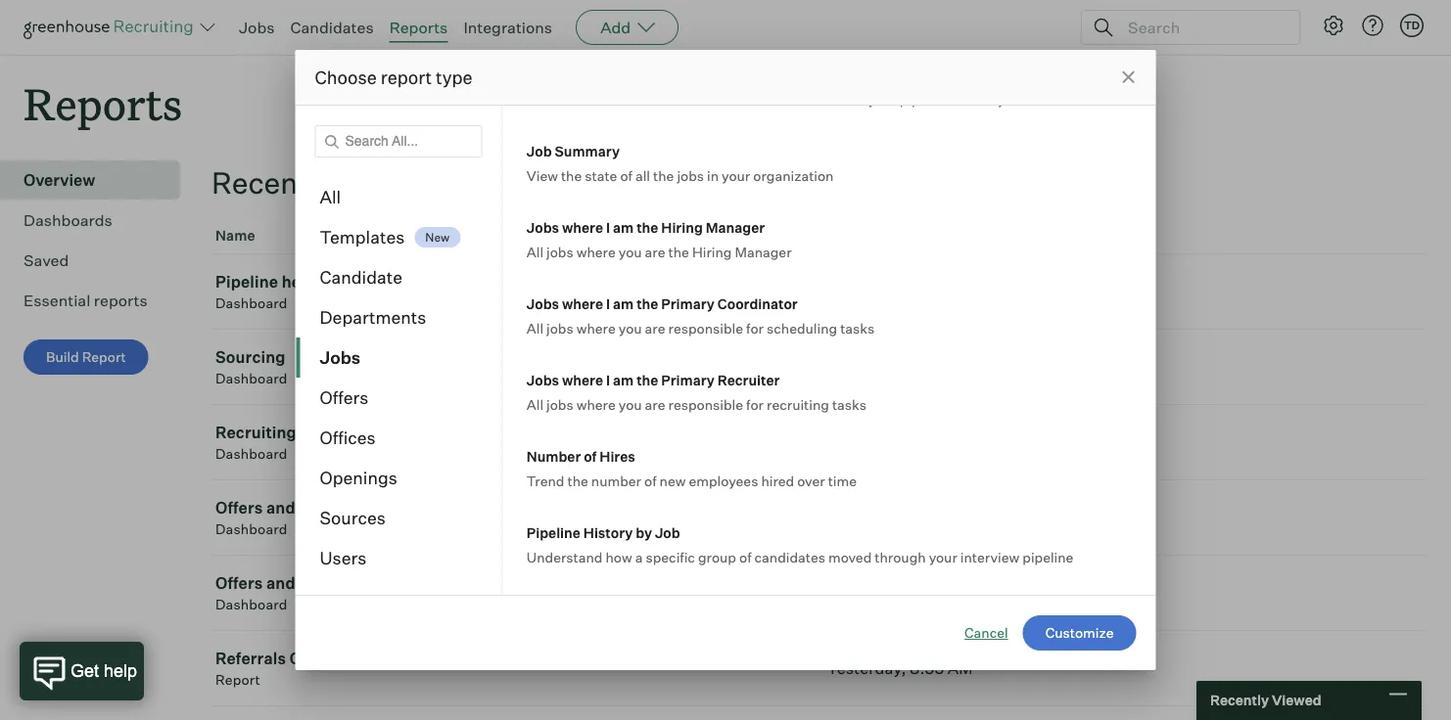 Task type: describe. For each thing, give the bounding box(es) containing it.
view
[[526, 167, 558, 184]]

yesterday, 8:35 am
[[828, 659, 973, 679]]

5 dashboard from the top
[[215, 597, 288, 614]]

build
[[46, 349, 79, 366]]

saved
[[24, 251, 69, 271]]

interview
[[960, 549, 1019, 566]]

current
[[688, 91, 735, 108]]

pipeline history by job understand how a specific group of candidates moved through your interview pipeline
[[526, 524, 1073, 566]]

scheduling
[[766, 320, 837, 337]]

type
[[436, 66, 473, 88]]

for for recruiting
[[746, 396, 763, 413]]

new
[[659, 473, 686, 490]]

jobs link
[[239, 18, 275, 37]]

primary for recruiter
[[661, 372, 714, 389]]

candidates
[[290, 18, 374, 37]]

jobs for jobs where i am the primary coordinator all jobs where you are responsible for scheduling tasks
[[546, 320, 573, 337]]

job inside job summary view the state of all the jobs in your organization
[[526, 143, 551, 160]]

jobs for jobs where i am the primary coordinator
[[526, 295, 559, 312]]

cancel
[[965, 625, 1008, 642]]

trend
[[526, 473, 564, 490]]

viewed
[[1272, 692, 1322, 710]]

number of hires trend the number of new employees hired over time
[[526, 448, 856, 490]]

report inside "referrals over time report"
[[215, 672, 260, 689]]

time
[[330, 650, 370, 669]]

recently viewed
[[212, 165, 436, 201]]

jobs for job summary view the state of all the jobs in your organization
[[677, 167, 704, 184]]

history
[[583, 524, 633, 542]]

of left the hires at bottom left
[[583, 448, 596, 465]]

Search text field
[[1123, 13, 1282, 42]]

jobs where i am the hiring manager all jobs where you are the hiring manager
[[526, 219, 791, 261]]

i for jobs where i am the primary recruiter
[[606, 372, 610, 389]]

recruiting
[[766, 396, 829, 413]]

state
[[584, 167, 617, 184]]

tasks for all jobs where you are responsible for scheduling tasks
[[840, 320, 874, 337]]

today,
[[828, 584, 878, 604]]

reports link
[[389, 18, 448, 37]]

8:35
[[910, 659, 944, 679]]

by
[[635, 524, 652, 542]]

candidates link
[[290, 18, 374, 37]]

pipeline for pipeline history by job
[[526, 524, 580, 542]]

0 vertical spatial all
[[646, 91, 661, 108]]

td
[[1404, 19, 1420, 32]]

are for recruiter
[[645, 396, 665, 413]]

recently viewed
[[1211, 692, 1322, 710]]

understand
[[526, 549, 602, 566]]

employees
[[689, 473, 758, 490]]

viewed
[[339, 165, 436, 201]]

saved link
[[24, 249, 172, 272]]

cancel link
[[965, 624, 1008, 643]]

dashboard inside pipeline health dashboard
[[215, 295, 288, 312]]

sourcing
[[215, 348, 286, 367]]

departments
[[320, 307, 426, 329]]

recruiting efficiency dashboard
[[215, 423, 375, 463]]

1 offers and hiring dashboard from the top
[[215, 499, 345, 538]]

am for coordinator
[[613, 295, 633, 312]]

customize
[[1046, 625, 1114, 642]]

recently for recently viewed
[[1211, 692, 1269, 710]]

over
[[290, 650, 326, 669]]

the inside jobs where i am the primary coordinator all jobs where you are responsible for scheduling tasks
[[636, 295, 658, 312]]

hires
[[599, 448, 635, 465]]

job summary view the state of all the jobs in your organization
[[526, 143, 833, 184]]

0 vertical spatial pipeline
[[899, 91, 950, 108]]

add button
[[576, 10, 679, 45]]

customize button
[[1023, 616, 1137, 651]]

an
[[552, 91, 568, 108]]

essential reports link
[[24, 289, 172, 313]]

organization
[[753, 167, 833, 184]]

overview
[[24, 171, 95, 190]]

candidates inside 'pipeline history by job understand how a specific group of candidates moved through your interview pipeline'
[[754, 549, 825, 566]]

active
[[738, 91, 776, 108]]

all for jobs where i am the hiring manager all jobs where you are the hiring manager
[[526, 243, 543, 261]]

your for organization
[[721, 167, 750, 184]]

openings
[[320, 468, 397, 489]]

jobs where i am the primary recruiter all jobs where you are responsible for recruiting tasks
[[526, 372, 866, 413]]

are for manager
[[645, 243, 665, 261]]

the inside number of hires trend the number of new employees hired over time
[[567, 473, 588, 490]]

specific
[[645, 549, 695, 566]]

the up jobs where i am the primary coordinator all jobs where you are responsible for scheduling tasks
[[668, 243, 689, 261]]

a
[[635, 549, 642, 566]]

over
[[797, 473, 825, 490]]

number
[[526, 448, 581, 465]]

you for recruiter
[[618, 396, 642, 413]]

referrals
[[215, 650, 286, 669]]

you for manager
[[618, 243, 642, 261]]

in for jobs
[[707, 167, 718, 184]]

jobs for jobs where i am the hiring manager
[[526, 219, 559, 236]]

recruiting
[[215, 423, 297, 443]]

1:50
[[881, 584, 912, 604]]

dashboard inside recruiting efficiency dashboard
[[215, 446, 288, 463]]

primary for coordinator
[[661, 295, 714, 312]]

referrals over time report
[[215, 650, 370, 689]]

the down summary
[[561, 167, 582, 184]]

get
[[526, 91, 549, 108]]

0 vertical spatial candidates
[[779, 91, 850, 108]]

jobs where i am the primary coordinator all jobs where you are responsible for scheduling tasks
[[526, 295, 874, 337]]

responsible for coordinator
[[668, 320, 743, 337]]

time
[[828, 473, 856, 490]]

build report
[[46, 349, 126, 366]]

pipeline health dashboard
[[215, 272, 331, 312]]

health
[[282, 272, 331, 292]]

moved
[[828, 549, 871, 566]]

am
[[948, 659, 973, 679]]

your for pipeline
[[868, 91, 896, 108]]

pm
[[916, 584, 940, 604]]



Task type: locate. For each thing, give the bounding box(es) containing it.
2 offers and hiring dashboard from the top
[[215, 574, 345, 614]]

in inside job summary view the state of all the jobs in your organization
[[707, 167, 718, 184]]

2 vertical spatial offers
[[215, 574, 263, 594]]

are for coordinator
[[645, 320, 665, 337]]

hiring down users
[[299, 574, 345, 594]]

the right the "trend"
[[567, 473, 588, 490]]

2 are from the top
[[645, 320, 665, 337]]

0 horizontal spatial recently
[[212, 165, 332, 201]]

1 horizontal spatial pipeline
[[526, 524, 580, 542]]

candidates left moved
[[754, 549, 825, 566]]

your left across
[[868, 91, 896, 108]]

am down state
[[613, 219, 633, 236]]

responsible down recruiter
[[668, 396, 743, 413]]

you
[[618, 243, 642, 261], [618, 320, 642, 337], [618, 396, 642, 413]]

i down state
[[606, 219, 610, 236]]

tasks inside jobs where i am the primary coordinator all jobs where you are responsible for scheduling tasks
[[840, 320, 874, 337]]

add
[[601, 18, 631, 37]]

i for jobs where i am the primary coordinator
[[606, 295, 610, 312]]

number
[[591, 473, 641, 490]]

2 for from the top
[[746, 396, 763, 413]]

candidates right active
[[779, 91, 850, 108]]

name
[[215, 227, 255, 245]]

all
[[320, 187, 341, 208], [526, 243, 543, 261], [526, 320, 543, 337], [526, 396, 543, 413]]

across
[[953, 91, 996, 108]]

sourcing dashboard
[[215, 348, 288, 388]]

configure image
[[1322, 14, 1346, 37]]

0 horizontal spatial job
[[526, 143, 551, 160]]

2 vertical spatial am
[[613, 372, 633, 389]]

1 vertical spatial recently
[[1211, 692, 1269, 710]]

pipeline right interview
[[1022, 549, 1073, 566]]

jobs inside jobs where i am the primary recruiter all jobs where you are responsible for recruiting tasks
[[546, 396, 573, 413]]

you inside jobs where i am the hiring manager all jobs where you are the hiring manager
[[618, 243, 642, 261]]

3 am from the top
[[613, 372, 633, 389]]

of right overview
[[631, 91, 643, 108]]

responsible for recruiter
[[668, 396, 743, 413]]

3 you from the top
[[618, 396, 642, 413]]

job inside 'pipeline history by job understand how a specific group of candidates moved through your interview pipeline'
[[655, 524, 680, 542]]

responsible down the coordinator
[[668, 320, 743, 337]]

0 horizontal spatial in
[[707, 167, 718, 184]]

am up the hires at bottom left
[[613, 372, 633, 389]]

are inside jobs where i am the primary recruiter all jobs where you are responsible for recruiting tasks
[[645, 396, 665, 413]]

today, 1:50 pm
[[828, 584, 940, 604]]

the down jobs where i am the hiring manager all jobs where you are the hiring manager at the top of page
[[636, 295, 658, 312]]

2 responsible from the top
[[668, 396, 743, 413]]

jobs inside jobs where i am the hiring manager all jobs where you are the hiring manager
[[526, 219, 559, 236]]

1 vertical spatial for
[[746, 396, 763, 413]]

of
[[631, 91, 643, 108], [620, 167, 632, 184], [583, 448, 596, 465], [644, 473, 656, 490], [739, 549, 751, 566]]

1 horizontal spatial job
[[655, 524, 680, 542]]

2 vertical spatial i
[[606, 372, 610, 389]]

1 vertical spatial hiring
[[299, 574, 345, 594]]

0 vertical spatial offers
[[320, 387, 369, 409]]

recently up name
[[212, 165, 332, 201]]

reports
[[94, 291, 148, 311]]

coordinator
[[717, 295, 797, 312]]

responsible inside jobs where i am the primary coordinator all jobs where you are responsible for scheduling tasks
[[668, 320, 743, 337]]

all for jobs where i am the primary coordinator all jobs where you are responsible for scheduling tasks
[[526, 320, 543, 337]]

group
[[698, 549, 736, 566]]

jobs for jobs where i am the hiring manager all jobs where you are the hiring manager
[[546, 243, 573, 261]]

1 vertical spatial and
[[266, 574, 295, 594]]

primary left the coordinator
[[661, 295, 714, 312]]

in
[[853, 91, 865, 108], [707, 167, 718, 184]]

0 vertical spatial job
[[526, 143, 551, 160]]

users
[[320, 548, 367, 570]]

jobs inside jobs where i am the primary coordinator all jobs where you are responsible for scheduling tasks
[[546, 320, 573, 337]]

jobs for jobs where i am the primary recruiter all jobs where you are responsible for recruiting tasks
[[546, 396, 573, 413]]

essential
[[24, 291, 90, 311]]

1 are from the top
[[645, 243, 665, 261]]

1 primary from the top
[[661, 295, 714, 312]]

0 vertical spatial your
[[868, 91, 896, 108]]

0 vertical spatial hiring
[[661, 219, 703, 236]]

0 vertical spatial am
[[613, 219, 633, 236]]

responsible
[[668, 320, 743, 337], [668, 396, 743, 413]]

2 i from the top
[[606, 295, 610, 312]]

report right build
[[82, 349, 126, 366]]

all right overview
[[646, 91, 661, 108]]

the inside jobs where i am the primary recruiter all jobs where you are responsible for recruiting tasks
[[636, 372, 658, 389]]

0 vertical spatial for
[[746, 320, 763, 337]]

1 hiring from the top
[[299, 499, 345, 518]]

hired
[[761, 473, 794, 490]]

2 vertical spatial your
[[929, 549, 957, 566]]

primary
[[661, 295, 714, 312], [661, 372, 714, 389]]

am inside jobs where i am the hiring manager all jobs where you are the hiring manager
[[613, 219, 633, 236]]

report down referrals
[[215, 672, 260, 689]]

0 vertical spatial recently
[[212, 165, 332, 201]]

of inside 'pipeline history by job understand how a specific group of candidates moved through your interview pipeline'
[[739, 549, 751, 566]]

for inside jobs where i am the primary recruiter all jobs where you are responsible for recruiting tasks
[[746, 396, 763, 413]]

3 dashboard from the top
[[215, 446, 288, 463]]

manager up the coordinator
[[735, 243, 791, 261]]

i inside jobs where i am the primary recruiter all jobs where you are responsible for recruiting tasks
[[606, 372, 610, 389]]

reports up report
[[389, 18, 448, 37]]

2 hiring from the top
[[299, 574, 345, 594]]

manager down organization
[[705, 219, 765, 236]]

primary left recruiter
[[661, 372, 714, 389]]

job up view
[[526, 143, 551, 160]]

are up jobs where i am the primary recruiter all jobs where you are responsible for recruiting tasks
[[645, 320, 665, 337]]

overview
[[571, 91, 628, 108]]

choose report type
[[315, 66, 473, 88]]

dashboards
[[24, 211, 112, 230]]

1 vertical spatial your
[[721, 167, 750, 184]]

are inside jobs where i am the primary coordinator all jobs where you are responsible for scheduling tasks
[[645, 320, 665, 337]]

pipeline inside 'pipeline history by job understand how a specific group of candidates moved through your interview pipeline'
[[526, 524, 580, 542]]

jobs for jobs where i am the primary recruiter
[[526, 372, 559, 389]]

new
[[425, 230, 450, 245]]

1 horizontal spatial pipeline
[[1022, 549, 1073, 566]]

yesterday,
[[828, 659, 906, 679]]

0 vertical spatial tasks
[[840, 320, 874, 337]]

through
[[874, 549, 926, 566]]

overview link
[[24, 169, 172, 192]]

1 vertical spatial you
[[618, 320, 642, 337]]

1 am from the top
[[613, 219, 633, 236]]

0 vertical spatial in
[[853, 91, 865, 108]]

am for recruiter
[[613, 372, 633, 389]]

all for jobs where i am the primary recruiter all jobs where you are responsible for recruiting tasks
[[526, 396, 543, 413]]

1 dashboard from the top
[[215, 295, 288, 312]]

pipeline inside 'pipeline history by job understand how a specific group of candidates moved through your interview pipeline'
[[1022, 549, 1073, 566]]

1 horizontal spatial in
[[853, 91, 865, 108]]

1 vertical spatial offers
[[215, 499, 263, 518]]

candidate
[[320, 267, 403, 288]]

offers down recruiting
[[215, 499, 263, 518]]

1 vertical spatial responsible
[[668, 396, 743, 413]]

pipeline
[[899, 91, 950, 108], [1022, 549, 1073, 566]]

you for coordinator
[[618, 320, 642, 337]]

recently for recently viewed
[[212, 165, 332, 201]]

td button
[[1397, 10, 1428, 41]]

your inside 'pipeline history by job understand how a specific group of candidates moved through your interview pipeline'
[[929, 549, 957, 566]]

offers and hiring dashboard up users
[[215, 499, 345, 538]]

i
[[606, 219, 610, 236], [606, 295, 610, 312], [606, 372, 610, 389]]

recently
[[212, 165, 332, 201], [1211, 692, 1269, 710]]

3 are from the top
[[645, 396, 665, 413]]

2 vertical spatial you
[[618, 396, 642, 413]]

offers inside choose report type dialog
[[320, 387, 369, 409]]

am inside jobs where i am the primary coordinator all jobs where you are responsible for scheduling tasks
[[613, 295, 633, 312]]

0 vertical spatial are
[[645, 243, 665, 261]]

1 vertical spatial manager
[[735, 243, 791, 261]]

0 horizontal spatial reports
[[24, 74, 182, 132]]

pipeline left across
[[899, 91, 950, 108]]

all right state
[[635, 167, 650, 184]]

1 horizontal spatial reports
[[389, 18, 448, 37]]

are inside jobs where i am the hiring manager all jobs where you are the hiring manager
[[645, 243, 665, 261]]

your left organization
[[721, 167, 750, 184]]

1 vertical spatial pipeline
[[526, 524, 580, 542]]

1 vertical spatial reports
[[24, 74, 182, 132]]

tasks inside jobs where i am the primary recruiter all jobs where you are responsible for recruiting tasks
[[832, 396, 866, 413]]

0 vertical spatial pipeline
[[215, 272, 278, 292]]

i down jobs where i am the hiring manager all jobs where you are the hiring manager at the top of page
[[606, 295, 610, 312]]

pipeline inside pipeline health dashboard
[[215, 272, 278, 292]]

all inside jobs where i am the primary coordinator all jobs where you are responsible for scheduling tasks
[[526, 320, 543, 337]]

hiring up jobs where i am the primary coordinator all jobs where you are responsible for scheduling tasks
[[692, 243, 732, 261]]

2 horizontal spatial your
[[929, 549, 957, 566]]

0 horizontal spatial report
[[82, 349, 126, 366]]

1 vertical spatial i
[[606, 295, 610, 312]]

1 vertical spatial candidates
[[754, 549, 825, 566]]

greenhouse recruiting image
[[24, 16, 200, 39]]

1 vertical spatial in
[[707, 167, 718, 184]]

of left new
[[644, 473, 656, 490]]

pipeline down name
[[215, 272, 278, 292]]

3 i from the top
[[606, 372, 610, 389]]

0 vertical spatial you
[[618, 243, 642, 261]]

integrations
[[464, 18, 553, 37]]

1 you from the top
[[618, 243, 642, 261]]

tasks right recruiting
[[832, 396, 866, 413]]

hiring down job summary view the state of all the jobs in your organization at the top
[[661, 219, 703, 236]]

summary
[[554, 143, 619, 160]]

the right state
[[653, 167, 674, 184]]

0 vertical spatial reports
[[389, 18, 448, 37]]

of right the group
[[739, 549, 751, 566]]

you up jobs where i am the primary recruiter all jobs where you are responsible for recruiting tasks
[[618, 320, 642, 337]]

2 vertical spatial are
[[645, 396, 665, 413]]

for for scheduling
[[746, 320, 763, 337]]

am down jobs where i am the hiring manager all jobs where you are the hiring manager at the top of page
[[613, 295, 633, 312]]

1 vertical spatial offers and hiring dashboard
[[215, 574, 345, 614]]

i up the hires at bottom left
[[606, 372, 610, 389]]

td button
[[1401, 14, 1424, 37]]

for inside jobs where i am the primary coordinator all jobs where you are responsible for scheduling tasks
[[746, 320, 763, 337]]

2 primary from the top
[[661, 372, 714, 389]]

hiring
[[299, 499, 345, 518], [299, 574, 345, 594]]

tasks
[[840, 320, 874, 337], [832, 396, 866, 413]]

your inside job summary view the state of all the jobs in your organization
[[721, 167, 750, 184]]

where
[[562, 219, 603, 236], [576, 243, 615, 261], [562, 295, 603, 312], [576, 320, 615, 337], [562, 372, 603, 389], [576, 396, 615, 413]]

primary inside jobs where i am the primary coordinator all jobs where you are responsible for scheduling tasks
[[661, 295, 714, 312]]

am inside jobs where i am the primary recruiter all jobs where you are responsible for recruiting tasks
[[613, 372, 633, 389]]

offers up "efficiency"
[[320, 387, 369, 409]]

report
[[82, 349, 126, 366], [215, 672, 260, 689]]

1 vertical spatial job
[[655, 524, 680, 542]]

all inside job summary view the state of all the jobs in your organization
[[635, 167, 650, 184]]

you up jobs where i am the primary coordinator all jobs where you are responsible for scheduling tasks
[[618, 243, 642, 261]]

0 vertical spatial hiring
[[299, 499, 345, 518]]

efficiency
[[300, 423, 375, 443]]

1 vertical spatial tasks
[[832, 396, 866, 413]]

2 dashboard from the top
[[215, 370, 288, 388]]

dashboard
[[215, 295, 288, 312], [215, 370, 288, 388], [215, 446, 288, 463], [215, 521, 288, 538], [215, 597, 288, 614]]

your
[[868, 91, 896, 108], [721, 167, 750, 184], [929, 549, 957, 566]]

reports down greenhouse recruiting image
[[24, 74, 182, 132]]

0 horizontal spatial your
[[721, 167, 750, 184]]

i inside jobs where i am the primary coordinator all jobs where you are responsible for scheduling tasks
[[606, 295, 610, 312]]

0 vertical spatial i
[[606, 219, 610, 236]]

templates
[[320, 227, 405, 248]]

for down the coordinator
[[746, 320, 763, 337]]

hiring
[[661, 219, 703, 236], [692, 243, 732, 261]]

manager
[[705, 219, 765, 236], [735, 243, 791, 261]]

0 horizontal spatial pipeline
[[899, 91, 950, 108]]

1 vertical spatial all
[[635, 167, 650, 184]]

i inside jobs where i am the hiring manager all jobs where you are the hiring manager
[[606, 219, 610, 236]]

1 vertical spatial report
[[215, 672, 260, 689]]

2 you from the top
[[618, 320, 642, 337]]

recruiter
[[717, 372, 780, 389]]

the down jobs where i am the primary coordinator all jobs where you are responsible for scheduling tasks
[[636, 372, 658, 389]]

dashboards link
[[24, 209, 172, 232]]

primary inside jobs where i am the primary recruiter all jobs where you are responsible for recruiting tasks
[[661, 372, 714, 389]]

1 vertical spatial are
[[645, 320, 665, 337]]

get an overview of all the current active candidates in your pipeline across jobs
[[526, 91, 1026, 108]]

sources
[[320, 508, 386, 529]]

for down recruiter
[[746, 396, 763, 413]]

Search All... text field
[[315, 125, 482, 158]]

you inside jobs where i am the primary recruiter all jobs where you are responsible for recruiting tasks
[[618, 396, 642, 413]]

choose
[[315, 66, 377, 88]]

1 vertical spatial am
[[613, 295, 633, 312]]

the down job summary view the state of all the jobs in your organization at the top
[[636, 219, 658, 236]]

1 horizontal spatial recently
[[1211, 692, 1269, 710]]

are up jobs where i am the primary coordinator all jobs where you are responsible for scheduling tasks
[[645, 243, 665, 261]]

1 and from the top
[[266, 499, 295, 518]]

are up number of hires trend the number of new employees hired over time
[[645, 396, 665, 413]]

2 and from the top
[[266, 574, 295, 594]]

1 vertical spatial pipeline
[[1022, 549, 1073, 566]]

pipeline for pipeline health
[[215, 272, 278, 292]]

offices
[[320, 428, 376, 449]]

jobs inside job summary view the state of all the jobs in your organization
[[677, 167, 704, 184]]

1 i from the top
[[606, 219, 610, 236]]

4 dashboard from the top
[[215, 521, 288, 538]]

0 vertical spatial responsible
[[668, 320, 743, 337]]

of inside job summary view the state of all the jobs in your organization
[[620, 167, 632, 184]]

1 vertical spatial primary
[[661, 372, 714, 389]]

the
[[664, 91, 685, 108], [561, 167, 582, 184], [653, 167, 674, 184], [636, 219, 658, 236], [668, 243, 689, 261], [636, 295, 658, 312], [636, 372, 658, 389], [567, 473, 588, 490]]

jobs inside jobs where i am the hiring manager all jobs where you are the hiring manager
[[546, 243, 573, 261]]

0 vertical spatial and
[[266, 499, 295, 518]]

1 for from the top
[[746, 320, 763, 337]]

2 am from the top
[[613, 295, 633, 312]]

job right the by
[[655, 524, 680, 542]]

offers up referrals
[[215, 574, 263, 594]]

offers and hiring dashboard up over
[[215, 574, 345, 614]]

your up 'pm' at the bottom
[[929, 549, 957, 566]]

build report button
[[24, 340, 149, 375]]

i for jobs where i am the hiring manager
[[606, 219, 610, 236]]

report inside button
[[82, 349, 126, 366]]

0 vertical spatial report
[[82, 349, 126, 366]]

0 horizontal spatial pipeline
[[215, 272, 278, 292]]

for
[[746, 320, 763, 337], [746, 396, 763, 413]]

all inside jobs where i am the primary recruiter all jobs where you are responsible for recruiting tasks
[[526, 396, 543, 413]]

and
[[266, 499, 295, 518], [266, 574, 295, 594]]

jobs inside jobs where i am the primary coordinator all jobs where you are responsible for scheduling tasks
[[526, 295, 559, 312]]

offers
[[320, 387, 369, 409], [215, 499, 263, 518], [215, 574, 263, 594]]

1 horizontal spatial report
[[215, 672, 260, 689]]

of right state
[[620, 167, 632, 184]]

pipeline up understand
[[526, 524, 580, 542]]

tasks right "scheduling"
[[840, 320, 874, 337]]

job
[[526, 143, 551, 160], [655, 524, 680, 542]]

tasks for all jobs where you are responsible for recruiting tasks
[[832, 396, 866, 413]]

and down recruiting efficiency dashboard
[[266, 499, 295, 518]]

report
[[381, 66, 432, 88]]

all inside jobs where i am the hiring manager all jobs where you are the hiring manager
[[526, 243, 543, 261]]

am for manager
[[613, 219, 633, 236]]

choose report type dialog
[[295, 49, 1156, 671]]

offers and hiring dashboard
[[215, 499, 345, 538], [215, 574, 345, 614]]

you up the hires at bottom left
[[618, 396, 642, 413]]

essential reports
[[24, 291, 148, 311]]

0 vertical spatial offers and hiring dashboard
[[215, 499, 345, 538]]

0 vertical spatial primary
[[661, 295, 714, 312]]

you inside jobs where i am the primary coordinator all jobs where you are responsible for scheduling tasks
[[618, 320, 642, 337]]

1 responsible from the top
[[668, 320, 743, 337]]

in for candidates
[[853, 91, 865, 108]]

0 vertical spatial manager
[[705, 219, 765, 236]]

integrations link
[[464, 18, 553, 37]]

1 vertical spatial hiring
[[692, 243, 732, 261]]

all
[[646, 91, 661, 108], [635, 167, 650, 184]]

1 horizontal spatial your
[[868, 91, 896, 108]]

responsible inside jobs where i am the primary recruiter all jobs where you are responsible for recruiting tasks
[[668, 396, 743, 413]]

hiring down "openings"
[[299, 499, 345, 518]]

and up over
[[266, 574, 295, 594]]

the left current
[[664, 91, 685, 108]]

jobs inside jobs where i am the primary recruiter all jobs where you are responsible for recruiting tasks
[[526, 372, 559, 389]]

recently left viewed
[[1211, 692, 1269, 710]]



Task type: vqa. For each thing, say whether or not it's contained in the screenshot.
5th DASHBOARD from the top of the page
yes



